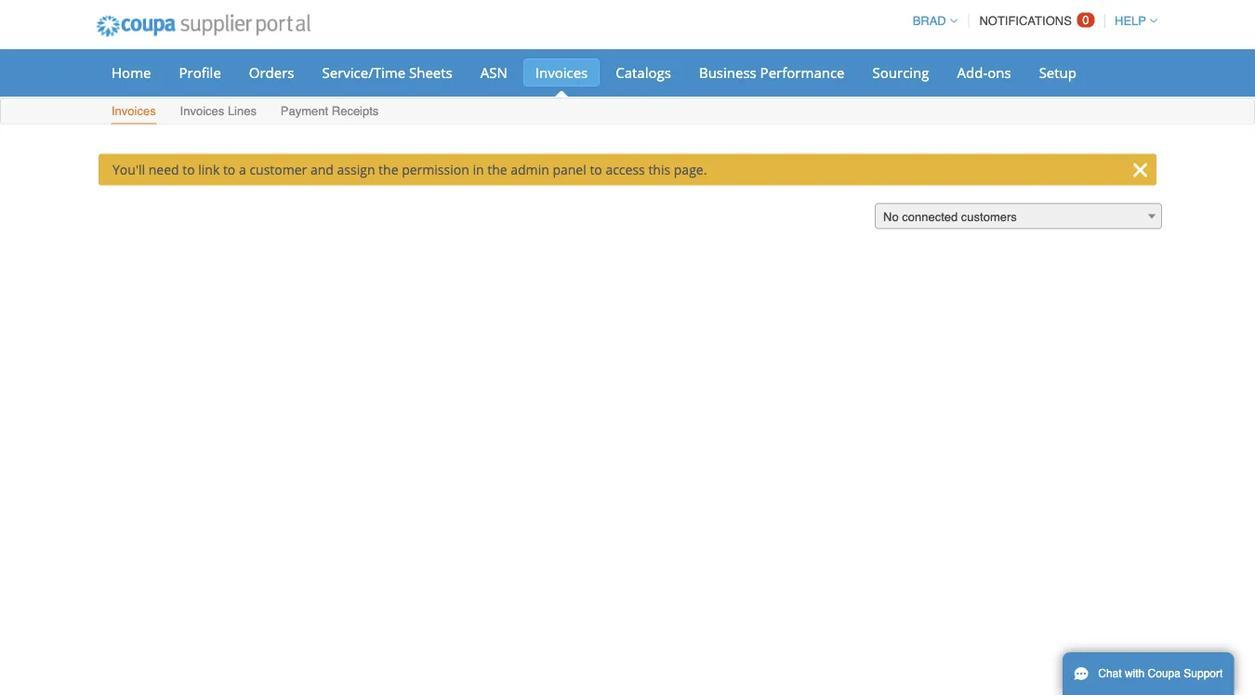 Task type: describe. For each thing, give the bounding box(es) containing it.
with
[[1125, 668, 1145, 681]]

chat with coupa support button
[[1063, 653, 1234, 695]]

No connected customers field
[[875, 203, 1162, 230]]

panel
[[553, 161, 586, 179]]

need
[[148, 161, 179, 179]]

help
[[1115, 14, 1146, 28]]

sourcing link
[[861, 59, 941, 86]]

profile
[[179, 63, 221, 82]]

brad
[[913, 14, 946, 28]]

service/time sheets
[[322, 63, 453, 82]]

add-ons
[[957, 63, 1011, 82]]

0 vertical spatial invoices link
[[523, 59, 600, 86]]

no
[[883, 210, 899, 224]]

setup
[[1039, 63, 1077, 82]]

performance
[[760, 63, 845, 82]]

add-
[[957, 63, 988, 82]]

coupa supplier portal image
[[84, 3, 323, 49]]

customer
[[250, 161, 307, 179]]

service/time
[[322, 63, 405, 82]]

sourcing
[[873, 63, 929, 82]]

navigation containing notifications 0
[[904, 3, 1158, 39]]

0
[[1083, 13, 1089, 27]]

invoices for invoices link to the left
[[112, 104, 156, 118]]

asn link
[[468, 59, 520, 86]]

invoices lines
[[180, 104, 257, 118]]

home
[[112, 63, 151, 82]]

business
[[699, 63, 757, 82]]

asn
[[480, 63, 507, 82]]

customers
[[961, 210, 1017, 224]]

admin
[[511, 161, 549, 179]]

no connected customers
[[883, 210, 1017, 224]]

profile link
[[167, 59, 233, 86]]

lines
[[228, 104, 257, 118]]

invoices lines link
[[179, 100, 258, 124]]

service/time sheets link
[[310, 59, 465, 86]]

business performance link
[[687, 59, 857, 86]]

business performance
[[699, 63, 845, 82]]

page.
[[674, 161, 707, 179]]

No connected customers text field
[[876, 204, 1161, 230]]

payment
[[281, 104, 328, 118]]

link
[[198, 161, 220, 179]]

assign
[[337, 161, 375, 179]]



Task type: locate. For each thing, give the bounding box(es) containing it.
invoices down home link
[[112, 104, 156, 118]]

1 vertical spatial invoices link
[[111, 100, 157, 124]]

the
[[379, 161, 398, 179], [487, 161, 507, 179]]

invoices right 'asn'
[[535, 63, 588, 82]]

0 horizontal spatial invoices link
[[111, 100, 157, 124]]

you'll
[[113, 161, 145, 179]]

1 to from the left
[[182, 161, 195, 179]]

coupa
[[1148, 668, 1181, 681]]

payment receipts link
[[280, 100, 380, 124]]

permission
[[402, 161, 469, 179]]

help link
[[1107, 14, 1158, 28]]

add-ons link
[[945, 59, 1023, 86]]

access
[[606, 161, 645, 179]]

2 to from the left
[[223, 161, 236, 179]]

catalogs link
[[604, 59, 683, 86]]

invoices link
[[523, 59, 600, 86], [111, 100, 157, 124]]

home link
[[99, 59, 163, 86]]

0 horizontal spatial to
[[182, 161, 195, 179]]

support
[[1184, 668, 1223, 681]]

navigation
[[904, 3, 1158, 39]]

orders link
[[237, 59, 306, 86]]

chat with coupa support
[[1098, 668, 1223, 681]]

1 horizontal spatial invoices
[[180, 104, 224, 118]]

to right the panel
[[590, 161, 602, 179]]

to
[[182, 161, 195, 179], [223, 161, 236, 179], [590, 161, 602, 179]]

notifications 0
[[979, 13, 1089, 28]]

sheets
[[409, 63, 453, 82]]

chat
[[1098, 668, 1122, 681]]

invoices for invoices lines
[[180, 104, 224, 118]]

catalogs
[[616, 63, 671, 82]]

invoices
[[535, 63, 588, 82], [112, 104, 156, 118], [180, 104, 224, 118]]

invoices link right asn "link" at the left of page
[[523, 59, 600, 86]]

the right assign
[[379, 161, 398, 179]]

2 the from the left
[[487, 161, 507, 179]]

the right in
[[487, 161, 507, 179]]

to left link
[[182, 161, 195, 179]]

receipts
[[332, 104, 379, 118]]

ons
[[988, 63, 1011, 82]]

1 horizontal spatial to
[[223, 161, 236, 179]]

connected
[[902, 210, 958, 224]]

and
[[310, 161, 334, 179]]

this
[[648, 161, 671, 179]]

a
[[239, 161, 246, 179]]

in
[[473, 161, 484, 179]]

2 horizontal spatial invoices
[[535, 63, 588, 82]]

you'll need to link to a customer and assign the permission in the admin panel to access this page.
[[113, 161, 707, 179]]

notifications
[[979, 14, 1072, 28]]

orders
[[249, 63, 294, 82]]

brad link
[[904, 14, 957, 28]]

1 horizontal spatial invoices link
[[523, 59, 600, 86]]

1 horizontal spatial the
[[487, 161, 507, 179]]

0 horizontal spatial invoices
[[112, 104, 156, 118]]

setup link
[[1027, 59, 1089, 86]]

1 the from the left
[[379, 161, 398, 179]]

payment receipts
[[281, 104, 379, 118]]

invoices down profile link at the top left of page
[[180, 104, 224, 118]]

2 horizontal spatial to
[[590, 161, 602, 179]]

3 to from the left
[[590, 161, 602, 179]]

invoices for topmost invoices link
[[535, 63, 588, 82]]

invoices link down home link
[[111, 100, 157, 124]]

to left a
[[223, 161, 236, 179]]

0 horizontal spatial the
[[379, 161, 398, 179]]



Task type: vqa. For each thing, say whether or not it's contained in the screenshot.
Info
no



